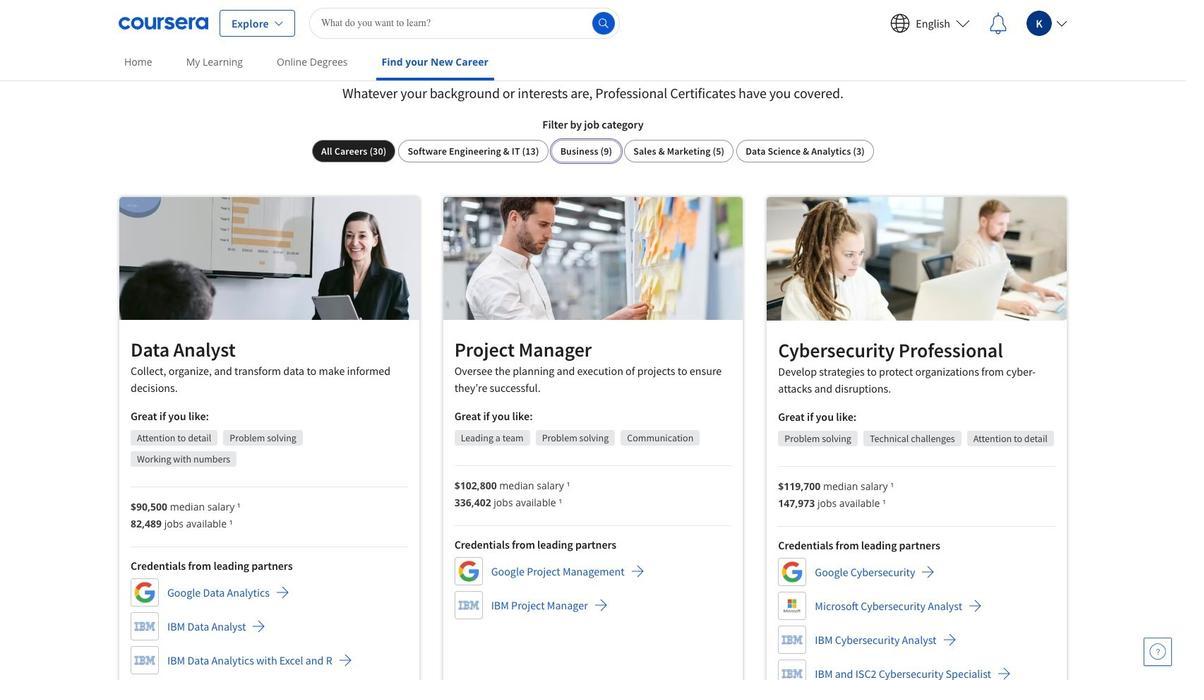 Task type: locate. For each thing, give the bounding box(es) containing it.
None search field
[[309, 7, 620, 38]]

option group
[[312, 140, 874, 162]]

project manager image
[[443, 197, 743, 320]]

help center image
[[1150, 643, 1167, 660]]

coursera image
[[119, 12, 208, 34]]

data analyst image
[[119, 197, 419, 320]]

None button
[[312, 140, 396, 162], [399, 140, 548, 162], [551, 140, 622, 162], [624, 140, 734, 162], [737, 140, 874, 162], [312, 140, 396, 162], [399, 140, 548, 162], [551, 140, 622, 162], [624, 140, 734, 162], [737, 140, 874, 162]]



Task type: vqa. For each thing, say whether or not it's contained in the screenshot.
the 'Help Center' image
yes



Task type: describe. For each thing, give the bounding box(es) containing it.
What do you want to learn? text field
[[309, 7, 620, 38]]

cybersecurity analyst image
[[767, 197, 1067, 321]]



